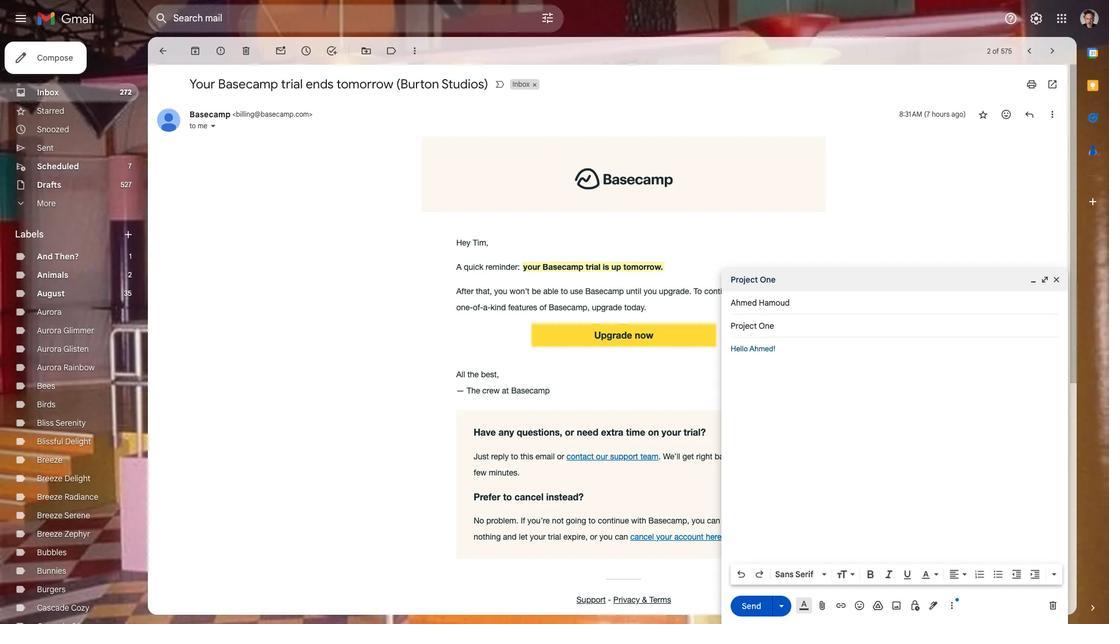 Task type: locate. For each thing, give the bounding box(es) containing it.
you
[[494, 287, 508, 296], [644, 287, 657, 296], [744, 452, 758, 461], [692, 516, 705, 525], [600, 532, 613, 541]]

tab list
[[1077, 37, 1110, 583]]

basecamp image
[[570, 163, 678, 194]]

delight
[[65, 436, 91, 447], [65, 473, 90, 484]]

breeze for breeze zephyr
[[37, 529, 62, 539]]

delight up radiance on the bottom
[[65, 473, 90, 484]]

privacy & terms link
[[614, 595, 671, 604]]

just reply to this email             or contact our support team
[[474, 452, 659, 461]]

1 vertical spatial .
[[722, 532, 724, 541]]

serenity
[[56, 418, 86, 428]]

>
[[309, 110, 313, 118]]

1 vertical spatial of
[[540, 303, 547, 312]]

numbered list ‪(⌘⇧7)‬ image
[[974, 569, 986, 580]]

you up kind
[[494, 287, 508, 296]]

me
[[198, 121, 207, 130]]

breeze for breeze radiance
[[37, 492, 62, 502]]

trial
[[281, 76, 303, 92], [586, 262, 601, 272], [548, 532, 561, 541]]

None search field
[[148, 5, 564, 32]]

to right 'going'
[[589, 516, 596, 525]]

basecamp up upgrade
[[586, 287, 624, 296]]

the right all on the left of the page
[[468, 370, 479, 379]]

no
[[474, 516, 484, 525]]

inbox right the studios)
[[513, 80, 530, 88]]

your left account
[[657, 532, 672, 541]]

bliss
[[37, 418, 54, 428]]

your right on
[[662, 426, 681, 437]]

basecamp, inside no problem. if you're not going to continue with basecamp, you can either           do nothing and let your trial expire, or you           can
[[649, 516, 690, 525]]

0 vertical spatial continue
[[705, 287, 736, 296]]

basecamp cell
[[190, 109, 313, 120]]

basecamp
[[218, 76, 278, 92], [190, 109, 231, 120], [543, 262, 584, 272], [586, 287, 624, 296], [511, 386, 550, 395]]

0 vertical spatial basecamp,
[[549, 303, 590, 312]]

2 aurora from the top
[[37, 325, 61, 336]]

formatting options toolbar
[[731, 564, 1063, 585]]

inbox inside labels navigation
[[37, 87, 59, 98]]

then?
[[55, 251, 79, 262]]

to right back
[[735, 452, 742, 461]]

aurora down aurora glimmer link
[[37, 344, 61, 354]]

. inside .           we'll get right back to you in a few minutes.
[[659, 452, 661, 461]]

1 horizontal spatial of
[[993, 47, 999, 55]]

delight down serenity
[[65, 436, 91, 447]]

or
[[565, 426, 574, 437], [557, 452, 565, 461], [590, 532, 597, 541]]

0 horizontal spatial can
[[615, 532, 628, 541]]

cascade cozy
[[37, 603, 89, 613]]

1 vertical spatial continue
[[598, 516, 629, 525]]

0 horizontal spatial continue
[[598, 516, 629, 525]]

more email options image
[[409, 45, 421, 57]]

terms
[[650, 595, 671, 604]]

0 vertical spatial the
[[770, 287, 781, 296]]

. down either
[[722, 532, 724, 541]]

best,
[[481, 370, 499, 379]]

pop out image
[[1041, 275, 1050, 284]]

5 breeze from the top
[[37, 529, 62, 539]]

1 horizontal spatial or
[[565, 426, 574, 437]]

basecamp < billing@basecamp.com >
[[190, 109, 313, 120]]

of left 575
[[993, 47, 999, 55]]

0 horizontal spatial of
[[540, 303, 547, 312]]

bees
[[37, 381, 55, 391]]

snooze image
[[300, 45, 312, 57]]

to me
[[190, 121, 207, 130]]

prefer to cancel instead?
[[474, 491, 584, 502]]

2 down 1
[[128, 270, 132, 279]]

2 vertical spatial or
[[590, 532, 597, 541]]

2
[[987, 47, 991, 55], [128, 270, 132, 279]]

labels navigation
[[0, 37, 148, 624]]

can right the expire,
[[615, 532, 628, 541]]

trial left ends on the top of the page
[[281, 76, 303, 92]]

aurora down aurora "link"
[[37, 325, 61, 336]]

1 vertical spatial delight
[[65, 473, 90, 484]]

ago)
[[952, 110, 966, 118]]

trial left is
[[586, 262, 601, 272]]

8:31 am (7 hours ago) cell
[[900, 109, 966, 120]]

discard draft ‪(⌘⇧d)‬ image
[[1048, 600, 1059, 611]]

inbox inside button
[[513, 80, 530, 88]]

0 horizontal spatial .
[[659, 452, 661, 461]]

to inside after that, you won't be able to use basecamp until you upgrade. to continue     using all the one-of-a-kind features of basecamp, upgrade today.
[[561, 287, 568, 296]]

0 horizontal spatial cancel
[[515, 491, 544, 502]]

have
[[474, 426, 496, 437]]

0 vertical spatial .
[[659, 452, 661, 461]]

animals link
[[37, 270, 68, 280]]

0 horizontal spatial basecamp,
[[549, 303, 590, 312]]

that,
[[476, 287, 492, 296]]

8:31 am (7 hours ago)
[[900, 110, 966, 118]]

animals
[[37, 270, 68, 280]]

<
[[232, 110, 236, 118]]

or left "need"
[[565, 426, 574, 437]]

ahmed!
[[750, 344, 776, 353]]

breeze serene
[[37, 510, 90, 521]]

1 vertical spatial 2
[[128, 270, 132, 279]]

cancel your account here link
[[631, 532, 722, 541]]

insert photo image
[[891, 600, 903, 611]]

4 aurora from the top
[[37, 362, 61, 373]]

let
[[519, 532, 528, 541]]

of down be
[[540, 303, 547, 312]]

0 horizontal spatial 2
[[128, 270, 132, 279]]

advanced search options image
[[536, 6, 559, 29]]

trial down not at the bottom
[[548, 532, 561, 541]]

basecamp, up cancel your account here link
[[649, 516, 690, 525]]

2 left 575
[[987, 47, 991, 55]]

and then? link
[[37, 251, 79, 262]]

4 breeze from the top
[[37, 510, 62, 521]]

0 vertical spatial or
[[565, 426, 574, 437]]

0 horizontal spatial the
[[468, 370, 479, 379]]

basecamp, down use
[[549, 303, 590, 312]]

. left we'll
[[659, 452, 661, 461]]

redo ‪(⌘y)‬ image
[[754, 569, 766, 580]]

bees link
[[37, 381, 55, 391]]

.           we'll get right back to you in a few minutes.
[[474, 452, 773, 477]]

close image
[[1052, 275, 1062, 284]]

insert files using drive image
[[873, 600, 884, 611]]

aurora glimmer
[[37, 325, 94, 336]]

2 breeze from the top
[[37, 473, 62, 484]]

Message Body text field
[[731, 343, 1059, 561]]

bulleted list ‪(⌘⇧8)‬ image
[[993, 569, 1004, 580]]

indent less ‪(⌘[)‬ image
[[1011, 569, 1023, 580]]

more
[[37, 198, 56, 209]]

prefer
[[474, 491, 501, 502]]

-
[[608, 595, 611, 604]]

and then?
[[37, 251, 79, 262]]

compose button
[[5, 42, 87, 74]]

1 horizontal spatial trial
[[548, 532, 561, 541]]

cascade cozy link
[[37, 603, 89, 613]]

sans serif
[[776, 569, 814, 580]]

toggle confidential mode image
[[910, 600, 921, 611]]

breeze for breeze delight
[[37, 473, 62, 484]]

breeze down breeze link
[[37, 473, 62, 484]]

more button
[[0, 194, 139, 213]]

1 horizontal spatial basecamp,
[[649, 516, 690, 525]]

can up here
[[707, 516, 721, 525]]

2 horizontal spatial trial
[[586, 262, 601, 272]]

you left in
[[744, 452, 758, 461]]

1 horizontal spatial 2
[[987, 47, 991, 55]]

1 horizontal spatial continue
[[705, 287, 736, 296]]

indent more ‪(⌘])‬ image
[[1030, 569, 1041, 580]]

or right the expire,
[[590, 532, 597, 541]]

to left me
[[190, 121, 196, 130]]

one
[[760, 274, 776, 285]]

1 aurora from the top
[[37, 307, 61, 317]]

breeze up breeze zephyr
[[37, 510, 62, 521]]

aurora for aurora glisten
[[37, 344, 61, 354]]

rainbow
[[64, 362, 95, 373]]

1 vertical spatial can
[[615, 532, 628, 541]]

basecamp right the at
[[511, 386, 550, 395]]

billing@basecamp.com
[[236, 110, 309, 118]]

basecamp,
[[549, 303, 590, 312], [649, 516, 690, 525]]

any
[[499, 426, 514, 437]]

3 aurora from the top
[[37, 344, 61, 354]]

all
[[760, 287, 768, 296]]

project one dialog
[[722, 268, 1069, 624]]

show details image
[[210, 123, 217, 129]]

your inside no problem. if you're not going to continue with basecamp, you can either           do nothing and let your trial expire, or you           can
[[530, 532, 546, 541]]

on
[[648, 426, 659, 437]]

bunnies
[[37, 566, 66, 576]]

1 horizontal spatial cancel
[[631, 532, 654, 541]]

problem.
[[487, 516, 519, 525]]

sans serif option
[[773, 569, 820, 580]]

basecamp inside after that, you won't be able to use basecamp until you upgrade. to continue     using all the one-of-a-kind features of basecamp, upgrade today.
[[586, 287, 624, 296]]

trial inside no problem. if you're not going to continue with basecamp, you can either           do nothing and let your trial expire, or you           can
[[548, 532, 561, 541]]

1 vertical spatial basecamp,
[[649, 516, 690, 525]]

gmail image
[[37, 7, 100, 30]]

delight for breeze delight
[[65, 473, 90, 484]]

your right "let" at the left bottom of the page
[[530, 532, 546, 541]]

is
[[603, 262, 609, 272]]

breeze up the breeze serene
[[37, 492, 62, 502]]

2 vertical spatial trial
[[548, 532, 561, 541]]

1 horizontal spatial the
[[770, 287, 781, 296]]

breeze down blissful
[[37, 455, 62, 465]]

cancel up if
[[515, 491, 544, 502]]

0 horizontal spatial inbox
[[37, 87, 59, 98]]

continue left the with
[[598, 516, 629, 525]]

breeze radiance link
[[37, 492, 98, 502]]

breeze for breeze link
[[37, 455, 62, 465]]

support - privacy & terms
[[577, 595, 671, 604]]

insert link ‪(⌘k)‬ image
[[836, 600, 847, 611]]

instead?
[[546, 491, 584, 502]]

support
[[577, 595, 606, 604]]

aurora down august
[[37, 307, 61, 317]]

aurora for aurora rainbow
[[37, 362, 61, 373]]

0 vertical spatial delight
[[65, 436, 91, 447]]

hey
[[457, 238, 471, 248]]

1 vertical spatial the
[[468, 370, 479, 379]]

cancel down the with
[[631, 532, 654, 541]]

2 inside labels navigation
[[128, 270, 132, 279]]

1 vertical spatial or
[[557, 452, 565, 461]]

continue inside no problem. if you're not going to continue with basecamp, you can either           do nothing and let your trial expire, or you           can
[[598, 516, 629, 525]]

delight for blissful delight
[[65, 436, 91, 447]]

aurora glisten
[[37, 344, 89, 354]]

1 horizontal spatial can
[[707, 516, 721, 525]]

1 horizontal spatial inbox
[[513, 80, 530, 88]]

the up hamoud
[[770, 287, 781, 296]]

aurora up bees
[[37, 362, 61, 373]]

more send options image
[[776, 600, 788, 612]]

0 vertical spatial 2
[[987, 47, 991, 55]]

or right email
[[557, 452, 565, 461]]

labels heading
[[15, 229, 123, 240]]

archive image
[[190, 45, 201, 57]]

continue right the to
[[705, 287, 736, 296]]

you right the expire,
[[600, 532, 613, 541]]

send button
[[731, 596, 773, 616]]

0 vertical spatial trial
[[281, 76, 303, 92]]

won't
[[510, 287, 530, 296]]

to left use
[[561, 287, 568, 296]]

inbox button
[[510, 79, 531, 90]]

bliss serenity
[[37, 418, 86, 428]]

basecamp, inside after that, you won't be able to use basecamp until you upgrade. to continue     using all the one-of-a-kind features of basecamp, upgrade today.
[[549, 303, 590, 312]]

breeze
[[37, 455, 62, 465], [37, 473, 62, 484], [37, 492, 62, 502], [37, 510, 62, 521], [37, 529, 62, 539]]

kind
[[491, 303, 506, 312]]

inbox for inbox link
[[37, 87, 59, 98]]

2 horizontal spatial or
[[590, 532, 597, 541]]

continue
[[705, 287, 736, 296], [598, 516, 629, 525]]

need
[[577, 426, 599, 437]]

1 vertical spatial trial
[[586, 262, 601, 272]]

minutes.
[[489, 468, 520, 477]]

labels
[[15, 229, 44, 240]]

inbox up starred link
[[37, 87, 59, 98]]

1 breeze from the top
[[37, 455, 62, 465]]

you up account
[[692, 516, 705, 525]]

breeze up "bubbles"
[[37, 529, 62, 539]]

upgrade now link
[[532, 324, 717, 347]]

breeze link
[[37, 455, 62, 465]]

labels image
[[386, 45, 398, 57]]

breeze for breeze serene
[[37, 510, 62, 521]]

hamoud
[[759, 298, 790, 308]]

3 breeze from the top
[[37, 492, 62, 502]]

hello
[[731, 344, 748, 353]]

add to tasks image
[[326, 45, 337, 57]]



Task type: describe. For each thing, give the bounding box(es) containing it.
272
[[120, 88, 132, 97]]

0 horizontal spatial trial
[[281, 76, 303, 92]]

serif
[[796, 569, 814, 580]]

extra
[[601, 426, 624, 437]]

you right until
[[644, 287, 657, 296]]

bubbles link
[[37, 547, 67, 558]]

move to image
[[361, 45, 372, 57]]

aurora link
[[37, 307, 61, 317]]

tomorrow.
[[624, 262, 663, 272]]

Not starred checkbox
[[978, 109, 989, 120]]

going
[[566, 516, 586, 525]]

of inside after that, you won't be able to use basecamp until you upgrade. to continue     using all the one-of-a-kind features of basecamp, upgrade today.
[[540, 303, 547, 312]]

insert emoji ‪(⌘⇧2)‬ image
[[854, 600, 866, 611]]

all the best,
[[457, 370, 499, 379]]

blissful delight
[[37, 436, 91, 447]]

report spam image
[[215, 45, 227, 57]]

breeze serene link
[[37, 510, 90, 521]]

birds link
[[37, 399, 56, 410]]

bliss serenity link
[[37, 418, 86, 428]]

able
[[543, 287, 559, 296]]

we'll
[[663, 452, 681, 461]]

basecamp up able
[[543, 262, 584, 272]]

aurora for aurora glimmer
[[37, 325, 61, 336]]

1 vertical spatial cancel
[[631, 532, 654, 541]]

the inside after that, you won't be able to use basecamp until you upgrade. to continue     using all the one-of-a-kind features of basecamp, upgrade today.
[[770, 287, 781, 296]]

you inside .           we'll get right back to you in a few minutes.
[[744, 452, 758, 461]]

account
[[675, 532, 704, 541]]

trial?
[[684, 426, 706, 437]]

italic ‪(⌘i)‬ image
[[884, 569, 895, 580]]

breeze delight
[[37, 473, 90, 484]]

upgrade
[[594, 330, 632, 341]]

support
[[610, 452, 638, 461]]

in
[[760, 452, 766, 461]]

back to inbox image
[[157, 45, 169, 57]]

after that, you won't be able to use basecamp until you upgrade. to continue     using all the one-of-a-kind features of basecamp, upgrade today.
[[457, 287, 781, 312]]

527
[[121, 180, 132, 189]]

at
[[502, 386, 509, 395]]

0 vertical spatial of
[[993, 47, 999, 55]]

0 horizontal spatial or
[[557, 452, 565, 461]]

hours
[[932, 110, 950, 118]]

Search mail text field
[[173, 13, 509, 24]]

all
[[457, 370, 465, 379]]

zephyr
[[65, 529, 90, 539]]

have any questions, or need extra time on your trial?
[[474, 426, 706, 437]]

ends
[[306, 76, 334, 92]]

burgers link
[[37, 584, 66, 595]]

search mail image
[[151, 8, 172, 29]]

0 vertical spatial can
[[707, 516, 721, 525]]

a
[[768, 452, 773, 461]]

to right prefer
[[503, 491, 512, 502]]

main menu image
[[14, 12, 28, 25]]

email
[[536, 452, 555, 461]]

Subject field
[[731, 320, 1059, 332]]

cascade
[[37, 603, 69, 613]]

settings image
[[1030, 12, 1044, 25]]

to inside no problem. if you're not going to continue with basecamp, you can either           do nothing and let your trial expire, or you           can
[[589, 516, 596, 525]]

0 vertical spatial cancel
[[515, 491, 544, 502]]

continue inside after that, you won't be able to use basecamp until you upgrade. to continue     using all the one-of-a-kind features of basecamp, upgrade today.
[[705, 287, 736, 296]]

of-
[[473, 303, 483, 312]]

one-
[[457, 303, 473, 312]]

a-
[[483, 303, 491, 312]]

cozy
[[71, 603, 89, 613]]

not
[[552, 516, 564, 525]]

this
[[521, 452, 534, 461]]

inbox for inbox button
[[513, 80, 530, 88]]

burgers
[[37, 584, 66, 595]]

drafts link
[[37, 180, 61, 190]]

2 for 2
[[128, 270, 132, 279]]

glimmer
[[63, 325, 94, 336]]

not starred image
[[978, 109, 989, 120]]

serene
[[64, 510, 90, 521]]

minimize image
[[1029, 275, 1038, 284]]

a
[[457, 263, 462, 272]]

support image
[[1004, 12, 1018, 25]]

breeze zephyr link
[[37, 529, 90, 539]]

starred
[[37, 106, 64, 116]]

august link
[[37, 288, 65, 299]]

to
[[694, 287, 702, 296]]

up
[[612, 262, 621, 272]]

back
[[715, 452, 733, 461]]

insert signature image
[[928, 600, 940, 611]]

aurora rainbow
[[37, 362, 95, 373]]

time
[[626, 426, 646, 437]]

to left this
[[511, 452, 518, 461]]

— the crew at basecamp
[[457, 386, 550, 395]]

undo ‪(⌘z)‬ image
[[736, 569, 747, 580]]

scheduled link
[[37, 161, 79, 172]]

drafts
[[37, 180, 61, 190]]

older image
[[1047, 45, 1059, 57]]

attach files image
[[817, 600, 829, 611]]

aurora rainbow link
[[37, 362, 95, 373]]

get
[[683, 452, 694, 461]]

aurora glimmer link
[[37, 325, 94, 336]]

ahmed
[[731, 298, 757, 308]]

tim,
[[473, 238, 489, 248]]

project
[[731, 274, 758, 285]]

tomorrow
[[337, 76, 394, 92]]

7
[[128, 162, 132, 170]]

send
[[742, 601, 762, 611]]

or inside no problem. if you're not going to continue with basecamp, you can either           do nothing and let your trial expire, or you           can
[[590, 532, 597, 541]]

our
[[596, 452, 608, 461]]

cancel your account here .
[[631, 532, 724, 541]]

scheduled
[[37, 161, 79, 172]]

now
[[635, 330, 654, 341]]

radiance
[[65, 492, 98, 502]]

2 for 2 of 575
[[987, 47, 991, 55]]

privacy
[[614, 595, 640, 604]]

bold ‪(⌘b)‬ image
[[865, 569, 877, 580]]

&
[[642, 595, 647, 604]]

basecamp up 'basecamp' cell at the left of page
[[218, 76, 278, 92]]

aurora for aurora "link"
[[37, 307, 61, 317]]

to inside .           we'll get right back to you in a few minutes.
[[735, 452, 742, 461]]

support link
[[577, 595, 606, 604]]

delete image
[[240, 45, 252, 57]]

newer image
[[1024, 45, 1036, 57]]

more formatting options image
[[1049, 569, 1060, 580]]

1 horizontal spatial .
[[722, 532, 724, 541]]

here
[[706, 532, 722, 541]]

right
[[697, 452, 713, 461]]

breeze radiance
[[37, 492, 98, 502]]

more options image
[[949, 600, 956, 611]]

hello ahmed!
[[731, 344, 776, 353]]

be
[[532, 287, 541, 296]]

your up be
[[523, 262, 541, 272]]

basecamp up show details icon
[[190, 109, 231, 120]]

underline ‪(⌘u)‬ image
[[902, 569, 914, 581]]



Task type: vqa. For each thing, say whether or not it's contained in the screenshot.
Miller corresponding to Coffee
no



